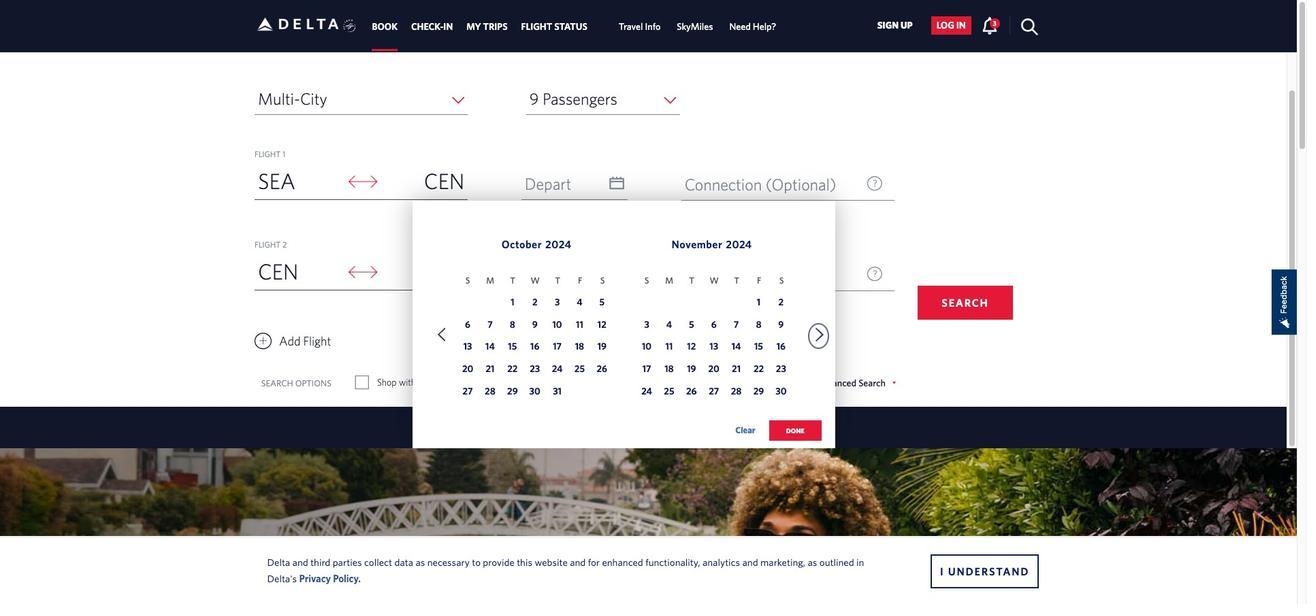 Task type: vqa. For each thing, say whether or not it's contained in the screenshot.


Task type: describe. For each thing, give the bounding box(es) containing it.
1 8 link from the left
[[504, 317, 521, 335]]

skyteam image
[[343, 5, 356, 47]]

search
[[859, 378, 886, 389]]

Refundable Fares checkbox
[[477, 376, 489, 389]]

status
[[554, 21, 587, 32]]

delta's
[[267, 573, 297, 584]]

0 horizontal spatial 17
[[553, 341, 562, 352]]

1 horizontal spatial 24
[[641, 386, 652, 397]]

1 6 link from the left
[[459, 317, 477, 335]]

8 for second 8 link from left
[[756, 319, 761, 330]]

1 27 from the left
[[463, 386, 473, 397]]

0 horizontal spatial 1
[[283, 149, 285, 159]]

0 vertical spatial 11 link
[[571, 317, 589, 335]]

2 and from the left
[[570, 557, 586, 568]]

november 2024
[[672, 238, 752, 251]]

need help? link
[[729, 14, 776, 39]]

none text field inside book tab panel
[[521, 168, 628, 200]]

options
[[295, 378, 331, 388]]

november
[[672, 238, 723, 251]]

sea
[[258, 168, 295, 193]]

0 vertical spatial 4
[[577, 297, 583, 307]]

0 horizontal spatial 26 link
[[593, 362, 611, 379]]

2 15 from the left
[[754, 341, 763, 352]]

provide
[[483, 557, 515, 568]]

1 t from the left
[[510, 276, 515, 286]]

9 Passengers field
[[526, 83, 680, 115]]

2 7 link from the left
[[727, 317, 745, 335]]

1 vertical spatial 3 link
[[548, 295, 566, 312]]

1 horizontal spatial 3 link
[[638, 317, 656, 335]]

2 for october
[[532, 297, 537, 307]]

1 22 link from the left
[[504, 362, 521, 379]]

0 horizontal spatial 18
[[575, 341, 584, 352]]

trips
[[483, 21, 508, 32]]

0 vertical spatial 12 link
[[593, 317, 611, 335]]

1 for november
[[757, 297, 761, 307]]

0 horizontal spatial 24 link
[[548, 362, 566, 379]]

marketing,
[[760, 557, 805, 568]]

1 vertical spatial 17
[[642, 364, 651, 375]]

clear button
[[735, 421, 755, 441]]

flight status link
[[521, 14, 587, 39]]

0 horizontal spatial 11
[[576, 319, 583, 330]]

2 14 link from the left
[[727, 339, 745, 357]]

policy.
[[333, 573, 361, 584]]

advanced
[[816, 378, 856, 389]]

flight 2
[[255, 240, 287, 249]]

october 2024
[[502, 238, 572, 251]]

9 for 9 passengers
[[530, 89, 539, 108]]

i
[[940, 565, 945, 578]]

1 as from the left
[[416, 557, 425, 568]]

with
[[399, 377, 416, 388]]

privacy policy.
[[299, 573, 361, 584]]

search button
[[918, 286, 1013, 320]]

to
[[443, 259, 465, 284]]

1 vertical spatial cen
[[258, 259, 299, 284]]

book
[[372, 21, 398, 32]]

1 horizontal spatial 10 link
[[638, 339, 656, 357]]

sign up
[[877, 20, 913, 31]]

1 6 from the left
[[465, 319, 470, 330]]

add
[[279, 334, 300, 349]]

1 28 link from the left
[[481, 384, 499, 402]]

clear
[[735, 425, 755, 436]]

city
[[300, 89, 327, 108]]

done button
[[769, 421, 821, 441]]

0 vertical spatial 12
[[598, 319, 606, 330]]

up
[[901, 20, 913, 31]]

sign
[[877, 20, 899, 31]]

1 horizontal spatial cen link
[[379, 164, 468, 199]]

1 vertical spatial 24 link
[[638, 384, 656, 402]]

1 vertical spatial 5 link
[[683, 317, 700, 335]]

skymiles link
[[677, 14, 713, 39]]

2 16 link from the left
[[772, 339, 790, 357]]

search options
[[261, 378, 331, 388]]

none text field inside book tab panel
[[521, 259, 628, 291]]

tab list containing book
[[365, 0, 784, 51]]

0 horizontal spatial 4 link
[[571, 295, 589, 312]]

(optional) for to
[[766, 266, 836, 285]]

0 horizontal spatial 25 link
[[571, 362, 589, 379]]

book link
[[372, 14, 398, 39]]

1 horizontal spatial 4 link
[[660, 317, 678, 335]]

0 vertical spatial 25
[[574, 364, 585, 375]]

passengers
[[543, 89, 617, 108]]

info
[[645, 21, 661, 32]]

21 for 2nd 21 link from the right
[[486, 364, 495, 375]]

w for november
[[710, 276, 719, 286]]

this
[[517, 557, 532, 568]]

22 for 1st 22 link from the left
[[507, 364, 518, 375]]

9 passengers
[[530, 89, 617, 108]]

delta
[[267, 557, 290, 568]]

3 for 3 link to the middle
[[644, 319, 649, 330]]

0 horizontal spatial 18 link
[[571, 339, 589, 357]]

1 and from the left
[[292, 557, 308, 568]]

log in button
[[931, 16, 971, 35]]

done
[[786, 427, 804, 435]]

check-
[[411, 21, 443, 32]]

connection (optional) link for cen
[[681, 169, 895, 201]]

shop with miles
[[377, 377, 440, 388]]

collect
[[364, 557, 392, 568]]

​
[[464, 376, 466, 388]]

advanced search link
[[816, 378, 896, 389]]

my trips link
[[467, 14, 508, 39]]

2 link for october 2024
[[526, 295, 544, 312]]

calendar expanded, use arrow keys to select date application
[[412, 201, 835, 455]]

1 horizontal spatial 17 link
[[638, 362, 656, 379]]

0 vertical spatial 24
[[552, 364, 563, 375]]

refundable
[[498, 377, 542, 388]]

2 6 link from the left
[[705, 317, 723, 335]]

flight
[[521, 21, 552, 32]]

understand
[[948, 565, 1030, 578]]

website
[[535, 557, 568, 568]]

1 horizontal spatial 26
[[686, 386, 697, 397]]

privacy
[[299, 573, 331, 584]]

1 horizontal spatial 19 link
[[683, 362, 700, 379]]

need help?
[[729, 21, 776, 32]]

1 vertical spatial 25
[[664, 386, 674, 397]]

my trips
[[467, 21, 508, 32]]

8 for second 8 link from right
[[510, 319, 515, 330]]

help?
[[753, 21, 776, 32]]

sign up link
[[872, 16, 918, 35]]

enhanced
[[602, 557, 643, 568]]

14 for 2nd 14 link from right
[[485, 341, 495, 352]]

2 for november
[[778, 297, 784, 307]]

22 for second 22 link
[[754, 364, 764, 375]]

1 16 from the left
[[530, 341, 539, 352]]

1 23 link from the left
[[526, 362, 544, 379]]

to
[[472, 557, 481, 568]]

1 29 link from the left
[[504, 384, 521, 402]]

9 for second 9 link from the right
[[532, 319, 538, 330]]

flight for sea
[[255, 149, 281, 159]]

miles
[[418, 377, 440, 388]]

2 16 from the left
[[777, 341, 786, 352]]

refundable fares
[[498, 377, 565, 388]]

2 21 link from the left
[[727, 362, 745, 379]]

check-in
[[411, 21, 453, 32]]

depart
[[525, 174, 571, 193]]

0 horizontal spatial 17 link
[[548, 339, 566, 357]]

9 for 2nd 9 link from left
[[778, 319, 784, 330]]

31 link
[[548, 384, 566, 402]]

31
[[553, 386, 562, 397]]

0 vertical spatial 19 link
[[593, 339, 611, 357]]

for
[[588, 557, 600, 568]]

5 for leftmost 5 'link'
[[599, 297, 605, 307]]

2 t from the left
[[555, 276, 560, 286]]

(optional) for cen
[[766, 175, 836, 194]]

add flight button
[[255, 331, 331, 352]]

connection for cen
[[685, 175, 762, 194]]

multi-
[[258, 89, 300, 108]]

1 vertical spatial 12 link
[[683, 339, 700, 357]]

2 28 link from the left
[[727, 384, 745, 402]]

0 horizontal spatial 2
[[283, 240, 287, 249]]

0 horizontal spatial 5 link
[[593, 295, 611, 312]]

2 23 from the left
[[776, 364, 786, 375]]

0 vertical spatial 3 link
[[981, 16, 1000, 34]]

2 s from the left
[[600, 276, 605, 286]]

travel
[[619, 21, 643, 32]]

1 vertical spatial cen link
[[255, 255, 343, 290]]

shop
[[377, 377, 397, 388]]

search for search options
[[261, 378, 293, 388]]

check-in link
[[411, 14, 453, 39]]

2 27 from the left
[[709, 386, 719, 397]]

1 vertical spatial 12
[[687, 341, 696, 352]]



Task type: locate. For each thing, give the bounding box(es) containing it.
2024 for november 2024
[[726, 238, 752, 251]]

my
[[467, 21, 481, 32]]

0 horizontal spatial 14
[[485, 341, 495, 352]]

19 for 19 link to the right
[[687, 364, 696, 375]]

0 horizontal spatial 26
[[597, 364, 607, 375]]

to link
[[379, 255, 468, 290]]

functionality,
[[646, 557, 700, 568]]

and right analytics
[[742, 557, 758, 568]]

22
[[507, 364, 518, 375], [754, 364, 764, 375]]

8 link
[[504, 317, 521, 335], [750, 317, 768, 335]]

2 connection from the top
[[685, 266, 762, 285]]

1 connection from the top
[[685, 175, 762, 194]]

1 horizontal spatial 2 link
[[772, 295, 790, 312]]

2024 for october 2024
[[545, 238, 572, 251]]

2 link for november 2024
[[772, 295, 790, 312]]

1 horizontal spatial 9 link
[[772, 317, 790, 335]]

2 15 link from the left
[[750, 339, 768, 357]]

5 for bottom 5 'link'
[[689, 319, 694, 330]]

2 vertical spatial 3 link
[[638, 317, 656, 335]]

1 7 from the left
[[488, 319, 493, 330]]

0 horizontal spatial in
[[856, 557, 864, 568]]

w
[[531, 276, 540, 286], [710, 276, 719, 286]]

30 link left fares on the bottom of page
[[526, 384, 544, 402]]

1 horizontal spatial 25 link
[[660, 384, 678, 402]]

1 27 link from the left
[[459, 384, 477, 402]]

1 horizontal spatial as
[[808, 557, 817, 568]]

1 15 link from the left
[[504, 339, 521, 357]]

m right to
[[486, 276, 494, 286]]

0 vertical spatial 10 link
[[548, 317, 566, 335]]

flight up the sea
[[255, 149, 281, 159]]

2 22 from the left
[[754, 364, 764, 375]]

1 7 link from the left
[[481, 317, 499, 335]]

2024 right november
[[726, 238, 752, 251]]

0 horizontal spatial 16
[[530, 341, 539, 352]]

None text field
[[521, 259, 628, 291]]

t down october 2024
[[555, 276, 560, 286]]

28 for second 28 'link' from the left
[[731, 386, 742, 397]]

search inside button
[[942, 297, 989, 309]]

multi-city
[[258, 89, 327, 108]]

0 horizontal spatial 27
[[463, 386, 473, 397]]

1 connection (optional) from the top
[[685, 175, 836, 194]]

22 link
[[504, 362, 521, 379], [750, 362, 768, 379]]

0 horizontal spatial 7 link
[[481, 317, 499, 335]]

19 for topmost 19 link
[[597, 341, 607, 352]]

1 14 from the left
[[485, 341, 495, 352]]

i understand button
[[931, 554, 1039, 589]]

26
[[597, 364, 607, 375], [686, 386, 697, 397]]

1 m from the left
[[486, 276, 494, 286]]

connection up the november 2024
[[685, 175, 762, 194]]

in right outlined
[[856, 557, 864, 568]]

in inside the delta and third parties collect data as necessary to provide this website and for enhanced functionality, analytics and marketing, as outlined in delta's
[[856, 557, 864, 568]]

flight status
[[521, 21, 587, 32]]

delta air lines image
[[257, 3, 339, 45]]

1 20 from the left
[[462, 364, 473, 375]]

1 horizontal spatial 16 link
[[772, 339, 790, 357]]

4 s from the left
[[779, 276, 784, 286]]

29 link up clear
[[750, 384, 768, 402]]

0 horizontal spatial cen
[[258, 259, 299, 284]]

1 horizontal spatial m
[[665, 276, 673, 286]]

3 t from the left
[[689, 276, 694, 286]]

21 up clear
[[732, 364, 741, 375]]

w down october 2024
[[531, 276, 540, 286]]

fares
[[544, 377, 565, 388]]

f for november 2024
[[757, 276, 761, 286]]

30 link up done
[[772, 384, 790, 402]]

21 link up clear
[[727, 362, 745, 379]]

28 right ​
[[485, 386, 495, 397]]

0 horizontal spatial 21 link
[[481, 362, 499, 379]]

1 connection (optional) link from the top
[[681, 169, 895, 201]]

0 horizontal spatial 23 link
[[526, 362, 544, 379]]

2 vertical spatial flight
[[303, 334, 331, 349]]

advanced search
[[816, 378, 886, 389]]

22 link right refundable fares option
[[504, 362, 521, 379]]

0 horizontal spatial 30
[[529, 386, 540, 397]]

1 horizontal spatial 23
[[776, 364, 786, 375]]

None text field
[[521, 168, 628, 200]]

2 connection (optional) link from the top
[[681, 259, 895, 291]]

m down november
[[665, 276, 673, 286]]

0 horizontal spatial 2024
[[545, 238, 572, 251]]

1 23 from the left
[[530, 364, 540, 375]]

1 s from the left
[[466, 276, 470, 286]]

flight 1
[[255, 149, 285, 159]]

2 horizontal spatial 3 link
[[981, 16, 1000, 34]]

1 horizontal spatial 22
[[754, 364, 764, 375]]

add flight
[[279, 334, 331, 349]]

flight down the sea
[[255, 240, 281, 249]]

2 2024 from the left
[[726, 238, 752, 251]]

1 horizontal spatial 29 link
[[750, 384, 768, 402]]

29 right refundable fares option
[[507, 386, 518, 397]]

28 link
[[481, 384, 499, 402], [727, 384, 745, 402]]

t
[[510, 276, 515, 286], [555, 276, 560, 286], [689, 276, 694, 286], [734, 276, 739, 286]]

0 horizontal spatial 22 link
[[504, 362, 521, 379]]

13 for second 13 link from the left
[[710, 341, 718, 352]]

connection down the november 2024
[[685, 266, 762, 285]]

28
[[485, 386, 495, 397], [731, 386, 742, 397]]

1 horizontal spatial 4
[[666, 319, 672, 330]]

0 horizontal spatial 7
[[488, 319, 493, 330]]

3 and from the left
[[742, 557, 758, 568]]

2 horizontal spatial 2
[[778, 297, 784, 307]]

1 horizontal spatial 10
[[642, 341, 652, 352]]

and left for in the bottom left of the page
[[570, 557, 586, 568]]

1 horizontal spatial 1 link
[[750, 295, 768, 312]]

1 vertical spatial 18
[[665, 364, 674, 375]]

30 up done
[[776, 386, 787, 397]]

1 vertical spatial connection (optional) link
[[681, 259, 895, 291]]

search for search
[[942, 297, 989, 309]]

0 horizontal spatial 9 link
[[526, 317, 544, 335]]

30
[[529, 386, 540, 397], [776, 386, 787, 397]]

29
[[507, 386, 518, 397], [753, 386, 764, 397]]

connection (optional) for to
[[685, 266, 836, 285]]

30 for second 30 link from the left
[[776, 386, 787, 397]]

13 for first 13 link
[[463, 341, 472, 352]]

2 20 from the left
[[708, 364, 720, 375]]

depart button
[[521, 168, 628, 199]]

0 horizontal spatial 2 link
[[526, 295, 544, 312]]

21 link right ​
[[481, 362, 499, 379]]

2 6 from the left
[[711, 319, 717, 330]]

1 horizontal spatial 22 link
[[750, 362, 768, 379]]

0 vertical spatial 18 link
[[571, 339, 589, 357]]

30 link
[[526, 384, 544, 402], [772, 384, 790, 402]]

0 horizontal spatial 28
[[485, 386, 495, 397]]

2 13 link from the left
[[705, 339, 723, 357]]

1 horizontal spatial 11
[[666, 341, 673, 352]]

2 f from the left
[[757, 276, 761, 286]]

2024 right october
[[545, 238, 572, 251]]

1 horizontal spatial cen
[[424, 168, 465, 193]]

21 up refundable fares option
[[486, 364, 495, 375]]

29 link right refundable fares option
[[504, 384, 521, 402]]

1 horizontal spatial 21
[[732, 364, 741, 375]]

connection (optional) link for to
[[681, 259, 895, 291]]

f for october 2024
[[578, 276, 582, 286]]

1 link for november 2024
[[750, 295, 768, 312]]

in right log
[[956, 20, 966, 31]]

privacy policy. link
[[299, 573, 361, 584]]

connection (optional) for cen
[[685, 175, 836, 194]]

1 30 link from the left
[[526, 384, 544, 402]]

22 link up clear
[[750, 362, 768, 379]]

18 link
[[571, 339, 589, 357], [660, 362, 678, 379]]

14
[[485, 341, 495, 352], [732, 341, 741, 352]]

m for november
[[665, 276, 673, 286]]

0 horizontal spatial 28 link
[[481, 384, 499, 402]]

data
[[394, 557, 413, 568]]

1 15 from the left
[[508, 341, 517, 352]]

0 vertical spatial flight
[[255, 149, 281, 159]]

2 13 from the left
[[710, 341, 718, 352]]

1 horizontal spatial 11 link
[[660, 339, 678, 357]]

27 link
[[459, 384, 477, 402], [705, 384, 723, 402]]

1 horizontal spatial 7
[[734, 319, 739, 330]]

1 horizontal spatial 19
[[687, 364, 696, 375]]

3 link
[[981, 16, 1000, 34], [548, 295, 566, 312], [638, 317, 656, 335]]

30 for 1st 30 link from left
[[529, 386, 540, 397]]

1 14 link from the left
[[481, 339, 499, 357]]

1 link
[[504, 295, 521, 312], [750, 295, 768, 312]]

29 up clear
[[753, 386, 764, 397]]

1 horizontal spatial 7 link
[[727, 317, 745, 335]]

0 horizontal spatial 12
[[598, 319, 606, 330]]

0 horizontal spatial 27 link
[[459, 384, 477, 402]]

1 horizontal spatial 18 link
[[660, 362, 678, 379]]

log in
[[937, 20, 966, 31]]

flight right add
[[303, 334, 331, 349]]

t down november
[[689, 276, 694, 286]]

1 horizontal spatial and
[[570, 557, 586, 568]]

1 2024 from the left
[[545, 238, 572, 251]]

10
[[552, 319, 562, 330], [642, 341, 652, 352]]

3 s from the left
[[645, 276, 649, 286]]

as
[[416, 557, 425, 568], [808, 557, 817, 568]]

1 vertical spatial 26 link
[[683, 384, 700, 402]]

0 horizontal spatial 20 link
[[459, 362, 477, 379]]

23 up refundable fares at the left bottom of the page
[[530, 364, 540, 375]]

1 horizontal spatial 23 link
[[772, 362, 790, 379]]

0 vertical spatial cen link
[[379, 164, 468, 199]]

i understand
[[940, 565, 1030, 578]]

13
[[463, 341, 472, 352], [710, 341, 718, 352]]

2 1 link from the left
[[750, 295, 768, 312]]

1 16 link from the left
[[526, 339, 544, 357]]

2 28 from the left
[[731, 386, 742, 397]]

13 link
[[459, 339, 477, 357], [705, 339, 723, 357]]

book tab panel
[[0, 48, 1287, 455]]

2 (optional) from the top
[[766, 266, 836, 285]]

Shop with Miles checkbox
[[356, 376, 368, 389]]

28 link right ​
[[481, 384, 499, 402]]

12
[[598, 319, 606, 330], [687, 341, 696, 352]]

0 vertical spatial 11
[[576, 319, 583, 330]]

1 20 link from the left
[[459, 362, 477, 379]]

0 horizontal spatial 3
[[555, 297, 560, 307]]

0 vertical spatial 26
[[597, 364, 607, 375]]

as left outlined
[[808, 557, 817, 568]]

1 13 from the left
[[463, 341, 472, 352]]

1 vertical spatial connection
[[685, 266, 762, 285]]

2 20 link from the left
[[705, 362, 723, 379]]

0 horizontal spatial search
[[261, 378, 293, 388]]

flight inside button
[[303, 334, 331, 349]]

2 23 link from the left
[[772, 362, 790, 379]]

1 21 link from the left
[[481, 362, 499, 379]]

0 vertical spatial 25 link
[[571, 362, 589, 379]]

1 28 from the left
[[485, 386, 495, 397]]

1 horizontal spatial 14 link
[[727, 339, 745, 357]]

23 up done
[[776, 364, 786, 375]]

2 as from the left
[[808, 557, 817, 568]]

3
[[993, 19, 997, 27], [555, 297, 560, 307], [644, 319, 649, 330]]

2 7 from the left
[[734, 319, 739, 330]]

2 29 link from the left
[[750, 384, 768, 402]]

0 vertical spatial 19
[[597, 341, 607, 352]]

28 for 1st 28 'link'
[[485, 386, 495, 397]]

0 horizontal spatial 6
[[465, 319, 470, 330]]

1 horizontal spatial 15
[[754, 341, 763, 352]]

4 t from the left
[[734, 276, 739, 286]]

0 horizontal spatial 11 link
[[571, 317, 589, 335]]

0 horizontal spatial 10
[[552, 319, 562, 330]]

26 link
[[593, 362, 611, 379], [683, 384, 700, 402]]

1 9 link from the left
[[526, 317, 544, 335]]

10 link
[[548, 317, 566, 335], [638, 339, 656, 357]]

october
[[502, 238, 542, 251]]

0 horizontal spatial 29 link
[[504, 384, 521, 402]]

1 vertical spatial 18 link
[[660, 362, 678, 379]]

11 link
[[571, 317, 589, 335], [660, 339, 678, 357]]

w down the november 2024
[[710, 276, 719, 286]]

28 link up clear
[[727, 384, 745, 402]]

2 m from the left
[[665, 276, 673, 286]]

1 8 from the left
[[510, 319, 515, 330]]

2 22 link from the left
[[750, 362, 768, 379]]

18
[[575, 341, 584, 352], [665, 364, 674, 375]]

21
[[486, 364, 495, 375], [732, 364, 741, 375]]

and left third
[[292, 557, 308, 568]]

2 2 link from the left
[[772, 295, 790, 312]]

1 1 link from the left
[[504, 295, 521, 312]]

in
[[443, 21, 453, 32]]

1 horizontal spatial 18
[[665, 364, 674, 375]]

s
[[466, 276, 470, 286], [600, 276, 605, 286], [645, 276, 649, 286], [779, 276, 784, 286]]

23 link left fares on the bottom of page
[[526, 362, 544, 379]]

2 14 from the left
[[732, 341, 741, 352]]

2 21 from the left
[[732, 364, 741, 375]]

5
[[599, 297, 605, 307], [689, 319, 694, 330]]

2 29 from the left
[[753, 386, 764, 397]]

25 link
[[571, 362, 589, 379], [660, 384, 678, 402]]

travel info link
[[619, 14, 661, 39]]

t down the november 2024
[[734, 276, 739, 286]]

0 vertical spatial 26 link
[[593, 362, 611, 379]]

22 up clear
[[754, 364, 764, 375]]

and
[[292, 557, 308, 568], [570, 557, 586, 568], [742, 557, 758, 568]]

29 for first 29 link from right
[[753, 386, 764, 397]]

outlined
[[820, 557, 854, 568]]

travel info
[[619, 21, 661, 32]]

skymiles
[[677, 21, 713, 32]]

1 w from the left
[[531, 276, 540, 286]]

1 (optional) from the top
[[766, 175, 836, 194]]

flight for cen
[[255, 240, 281, 249]]

m for october
[[486, 276, 494, 286]]

2 link
[[526, 295, 544, 312], [772, 295, 790, 312]]

delta and third parties collect data as necessary to provide this website and for enhanced functionality, analytics and marketing, as outlined in delta's
[[267, 557, 864, 584]]

0 horizontal spatial 30 link
[[526, 384, 544, 402]]

cen
[[424, 168, 465, 193], [258, 259, 299, 284]]

1 vertical spatial 11 link
[[660, 339, 678, 357]]

2 8 link from the left
[[750, 317, 768, 335]]

2 27 link from the left
[[705, 384, 723, 402]]

1 30 from the left
[[529, 386, 540, 397]]

16 link
[[526, 339, 544, 357], [772, 339, 790, 357]]

24
[[552, 364, 563, 375], [641, 386, 652, 397]]

1 29 from the left
[[507, 386, 518, 397]]

sea link
[[255, 164, 343, 199]]

27
[[463, 386, 473, 397], [709, 386, 719, 397]]

22 up refundable
[[507, 364, 518, 375]]

1 horizontal spatial f
[[757, 276, 761, 286]]

t down october
[[510, 276, 515, 286]]

23 link
[[526, 362, 544, 379], [772, 362, 790, 379]]

2 horizontal spatial and
[[742, 557, 758, 568]]

m
[[486, 276, 494, 286], [665, 276, 673, 286]]

2 8 from the left
[[756, 319, 761, 330]]

1 13 link from the left
[[459, 339, 477, 357]]

2 horizontal spatial 1
[[757, 297, 761, 307]]

2 9 link from the left
[[772, 317, 790, 335]]

necessary
[[427, 557, 470, 568]]

0 horizontal spatial cen link
[[255, 255, 343, 290]]

1 horizontal spatial 3
[[644, 319, 649, 330]]

need
[[729, 21, 751, 32]]

1 horizontal spatial search
[[942, 297, 989, 309]]

20 for second 20 link from right
[[462, 364, 473, 375]]

1 vertical spatial (optional)
[[766, 266, 836, 285]]

28 up clear
[[731, 386, 742, 397]]

tab list
[[365, 0, 784, 51]]

cen link
[[379, 164, 468, 199], [255, 255, 343, 290]]

Multi-City field
[[255, 83, 468, 115]]

9 inside field
[[530, 89, 539, 108]]

1 for october
[[511, 297, 514, 307]]

log
[[937, 20, 954, 31]]

2 30 link from the left
[[772, 384, 790, 402]]

2 w from the left
[[710, 276, 719, 286]]

1 f from the left
[[578, 276, 582, 286]]

14 for second 14 link
[[732, 341, 741, 352]]

parties
[[333, 557, 362, 568]]

20 for second 20 link
[[708, 364, 720, 375]]

analytics
[[703, 557, 740, 568]]

2 connection (optional) from the top
[[685, 266, 836, 285]]

25
[[574, 364, 585, 375], [664, 386, 674, 397]]

0 vertical spatial 3
[[993, 19, 997, 27]]

11
[[576, 319, 583, 330], [666, 341, 673, 352]]

as right data
[[416, 557, 425, 568]]

1 21 from the left
[[486, 364, 495, 375]]

1 link for october 2024
[[504, 295, 521, 312]]

1 vertical spatial 19
[[687, 364, 696, 375]]

1 22 from the left
[[507, 364, 518, 375]]

w for october
[[531, 276, 540, 286]]

21 for first 21 link from right
[[732, 364, 741, 375]]

0 vertical spatial 10
[[552, 319, 562, 330]]

29 for second 29 link from right
[[507, 386, 518, 397]]

30 left fares on the bottom of page
[[529, 386, 540, 397]]

3 for middle 3 link
[[555, 297, 560, 307]]

2
[[283, 240, 287, 249], [532, 297, 537, 307], [778, 297, 784, 307]]

in inside log in button
[[956, 20, 966, 31]]

20
[[462, 364, 473, 375], [708, 364, 720, 375]]

third
[[311, 557, 330, 568]]

1 2 link from the left
[[526, 295, 544, 312]]

0 horizontal spatial 19
[[597, 341, 607, 352]]

23 link left advanced
[[772, 362, 790, 379]]

connection for to
[[685, 266, 762, 285]]

2 30 from the left
[[776, 386, 787, 397]]



